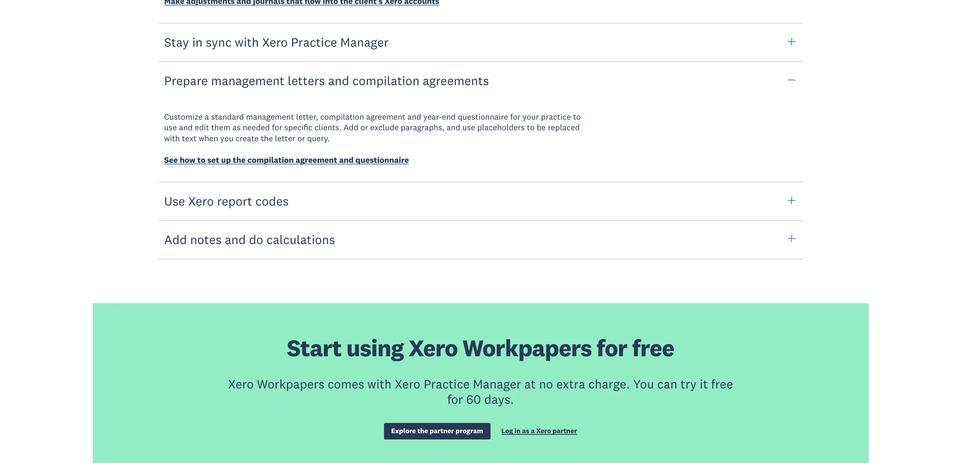 Task type: vqa. For each thing, say whether or not it's contained in the screenshot.
topmost Workpapers
yes



Task type: describe. For each thing, give the bounding box(es) containing it.
free inside xero workpapers comes with xero practice manager at no extra charge. you can try it free for 60 days.
[[711, 377, 733, 392]]

0 horizontal spatial to
[[197, 155, 206, 165]]

you
[[220, 133, 234, 144]]

prepare management letters and compilation agreements button
[[159, 61, 803, 101]]

practice for sync
[[291, 34, 337, 50]]

when
[[199, 133, 218, 144]]

exclude
[[370, 122, 399, 133]]

them
[[211, 122, 230, 133]]

in for sync
[[192, 34, 203, 50]]

questionnaire inside the 'customize a standard management letter, compilation agreement and year-end questionnaire for your practice to use and edit them as needed for specific clients. add or exclude paragraphs, and use placeholders to be replaced with text when you create the letter or query.'
[[458, 112, 508, 122]]

report
[[217, 194, 252, 209]]

1 partner from the left
[[430, 427, 454, 436]]

calculations
[[267, 232, 335, 248]]

charge.
[[589, 377, 630, 392]]

log
[[501, 427, 513, 436]]

set
[[207, 155, 219, 165]]

letter
[[275, 133, 295, 144]]

codes
[[255, 194, 289, 209]]

agreement inside the 'customize a standard management letter, compilation agreement and year-end questionnaire for your practice to use and edit them as needed for specific clients. add or exclude paragraphs, and use placeholders to be replaced with text when you create the letter or query.'
[[366, 112, 406, 122]]

and inside dropdown button
[[328, 73, 349, 89]]

replaced
[[548, 122, 580, 133]]

at
[[524, 377, 536, 392]]

the inside see how to set up the compilation agreement and questionnaire link
[[233, 155, 246, 165]]

and down end
[[447, 122, 460, 133]]

management inside dropdown button
[[211, 73, 285, 89]]

agreements
[[423, 73, 489, 89]]

see how to set up the compilation agreement and questionnaire
[[164, 155, 409, 165]]

workpapers inside xero workpapers comes with xero practice manager at no extra charge. you can try it free for 60 days.
[[257, 377, 325, 392]]

up
[[221, 155, 231, 165]]

days.
[[484, 392, 514, 408]]

start using xero workpapers for free
[[287, 334, 674, 363]]

for up letter
[[272, 122, 282, 133]]

log in as a xero partner link
[[501, 427, 577, 438]]

see how to set up the compilation agreement and questionnaire link
[[164, 155, 409, 167]]

program
[[456, 427, 483, 436]]

paragraphs,
[[401, 122, 445, 133]]

prepare management letters and compilation agreements
[[164, 73, 489, 89]]

you
[[633, 377, 654, 392]]

explore
[[391, 427, 416, 436]]

notes
[[190, 232, 222, 248]]

prepare
[[164, 73, 208, 89]]

needed
[[243, 122, 270, 133]]

and inside dropdown button
[[225, 232, 246, 248]]

standard
[[211, 112, 244, 122]]

clients.
[[315, 122, 342, 133]]

practice for comes
[[424, 377, 470, 392]]

60
[[466, 392, 481, 408]]

use xero report codes
[[164, 194, 289, 209]]

using
[[346, 334, 404, 363]]

add inside the 'customize a standard management letter, compilation agreement and year-end questionnaire for your practice to use and edit them as needed for specific clients. add or exclude paragraphs, and use placeholders to be replaced with text when you create the letter or query.'
[[344, 122, 358, 133]]

as inside the 'customize a standard management letter, compilation agreement and year-end questionnaire for your practice to use and edit them as needed for specific clients. add or exclude paragraphs, and use placeholders to be replaced with text when you create the letter or query.'
[[232, 122, 241, 133]]

extra
[[556, 377, 585, 392]]

do
[[249, 232, 263, 248]]

2 vertical spatial compilation
[[248, 155, 294, 165]]

0 vertical spatial to
[[573, 112, 581, 122]]

1 use from the left
[[164, 122, 177, 133]]

placeholders
[[477, 122, 525, 133]]

letter,
[[296, 112, 318, 122]]

year-
[[423, 112, 442, 122]]



Task type: locate. For each thing, give the bounding box(es) containing it.
management inside the 'customize a standard management letter, compilation agreement and year-end questionnaire for your practice to use and edit them as needed for specific clients. add or exclude paragraphs, and use placeholders to be replaced with text when you create the letter or query.'
[[246, 112, 294, 122]]

2 vertical spatial to
[[197, 155, 206, 165]]

0 vertical spatial free
[[632, 334, 674, 363]]

1 vertical spatial practice
[[424, 377, 470, 392]]

query.
[[307, 133, 330, 144]]

in right log
[[515, 427, 521, 436]]

agreement up exclude
[[366, 112, 406, 122]]

and down clients. on the top
[[339, 155, 354, 165]]

1 horizontal spatial with
[[235, 34, 259, 50]]

0 horizontal spatial questionnaire
[[356, 155, 409, 165]]

use xero report codes button
[[159, 182, 803, 221]]

in for as
[[515, 427, 521, 436]]

in inside dropdown button
[[192, 34, 203, 50]]

the right explore
[[417, 427, 428, 436]]

add
[[344, 122, 358, 133], [164, 232, 187, 248]]

1 vertical spatial the
[[233, 155, 246, 165]]

letters
[[288, 73, 325, 89]]

0 vertical spatial workpapers
[[463, 334, 592, 363]]

start
[[287, 334, 342, 363]]

text
[[182, 133, 197, 144]]

and right letters
[[328, 73, 349, 89]]

1 vertical spatial to
[[527, 122, 535, 133]]

1 horizontal spatial manager
[[473, 377, 521, 392]]

comes
[[328, 377, 364, 392]]

2 horizontal spatial to
[[573, 112, 581, 122]]

the inside the 'customize a standard management letter, compilation agreement and year-end questionnaire for your practice to use and edit them as needed for specific clients. add or exclude paragraphs, and use placeholders to be replaced with text when you create the letter or query.'
[[261, 133, 273, 144]]

1 horizontal spatial free
[[711, 377, 733, 392]]

in right stay
[[192, 34, 203, 50]]

1 horizontal spatial to
[[527, 122, 535, 133]]

compilation
[[352, 73, 420, 89], [320, 112, 364, 122], [248, 155, 294, 165]]

practice inside stay in sync with xero practice manager dropdown button
[[291, 34, 337, 50]]

0 horizontal spatial practice
[[291, 34, 337, 50]]

for up the charge.
[[597, 334, 627, 363]]

with
[[235, 34, 259, 50], [164, 133, 180, 144], [367, 377, 392, 392]]

as
[[232, 122, 241, 133], [522, 427, 529, 436]]

or left exclude
[[361, 122, 368, 133]]

1 vertical spatial management
[[246, 112, 294, 122]]

practice
[[541, 112, 571, 122]]

stay in sync with xero practice manager
[[164, 34, 389, 50]]

partner
[[430, 427, 454, 436], [553, 427, 577, 436]]

a right log
[[531, 427, 535, 436]]

compilation inside dropdown button
[[352, 73, 420, 89]]

create
[[236, 133, 259, 144]]

1 vertical spatial workpapers
[[257, 377, 325, 392]]

1 horizontal spatial practice
[[424, 377, 470, 392]]

use left placeholders
[[462, 122, 475, 133]]

manager inside dropdown button
[[340, 34, 389, 50]]

2 vertical spatial the
[[417, 427, 428, 436]]

customize a standard management letter, compilation agreement and year-end questionnaire for your practice to use and edit them as needed for specific clients. add or exclude paragraphs, and use placeholders to be replaced with text when you create the letter or query.
[[164, 112, 581, 144]]

1 horizontal spatial as
[[522, 427, 529, 436]]

0 vertical spatial practice
[[291, 34, 337, 50]]

add notes and do calculations
[[164, 232, 335, 248]]

0 horizontal spatial partner
[[430, 427, 454, 436]]

in
[[192, 34, 203, 50], [515, 427, 521, 436]]

0 vertical spatial a
[[205, 112, 209, 122]]

specific
[[284, 122, 312, 133]]

for left 60
[[447, 392, 463, 408]]

0 horizontal spatial as
[[232, 122, 241, 133]]

use
[[164, 122, 177, 133], [462, 122, 475, 133]]

agreement down query.
[[296, 155, 337, 165]]

and up paragraphs,
[[408, 112, 421, 122]]

and down customize on the left
[[179, 122, 193, 133]]

1 vertical spatial manager
[[473, 377, 521, 392]]

with for stay
[[235, 34, 259, 50]]

1 vertical spatial in
[[515, 427, 521, 436]]

for inside xero workpapers comes with xero practice manager at no extra charge. you can try it free for 60 days.
[[447, 392, 463, 408]]

manager inside xero workpapers comes with xero practice manager at no extra charge. you can try it free for 60 days.
[[473, 377, 521, 392]]

for
[[510, 112, 521, 122], [272, 122, 282, 133], [597, 334, 627, 363], [447, 392, 463, 408]]

1 vertical spatial free
[[711, 377, 733, 392]]

2 partner from the left
[[553, 427, 577, 436]]

compilation inside the 'customize a standard management letter, compilation agreement and year-end questionnaire for your practice to use and edit them as needed for specific clients. add or exclude paragraphs, and use placeholders to be replaced with text when you create the letter or query.'
[[320, 112, 364, 122]]

free right it
[[711, 377, 733, 392]]

0 vertical spatial agreement
[[366, 112, 406, 122]]

2 horizontal spatial the
[[417, 427, 428, 436]]

to up 'replaced'
[[573, 112, 581, 122]]

1 vertical spatial add
[[164, 232, 187, 248]]

to left set
[[197, 155, 206, 165]]

2 horizontal spatial with
[[367, 377, 392, 392]]

agreement inside see how to set up the compilation agreement and questionnaire link
[[296, 155, 337, 165]]

how
[[180, 155, 196, 165]]

0 horizontal spatial the
[[233, 155, 246, 165]]

your
[[523, 112, 539, 122]]

0 vertical spatial questionnaire
[[458, 112, 508, 122]]

1 horizontal spatial use
[[462, 122, 475, 133]]

0 horizontal spatial a
[[205, 112, 209, 122]]

management
[[211, 73, 285, 89], [246, 112, 294, 122]]

1 vertical spatial questionnaire
[[356, 155, 409, 165]]

use down customize on the left
[[164, 122, 177, 133]]

0 vertical spatial as
[[232, 122, 241, 133]]

1 horizontal spatial questionnaire
[[458, 112, 508, 122]]

free up you
[[632, 334, 674, 363]]

agreement
[[366, 112, 406, 122], [296, 155, 337, 165]]

0 horizontal spatial or
[[297, 133, 305, 144]]

1 horizontal spatial workpapers
[[463, 334, 592, 363]]

manager
[[340, 34, 389, 50], [473, 377, 521, 392]]

with for xero
[[367, 377, 392, 392]]

1 vertical spatial compilation
[[320, 112, 364, 122]]

0 horizontal spatial workpapers
[[257, 377, 325, 392]]

0 vertical spatial with
[[235, 34, 259, 50]]

1 horizontal spatial in
[[515, 427, 521, 436]]

0 horizontal spatial agreement
[[296, 155, 337, 165]]

and
[[328, 73, 349, 89], [408, 112, 421, 122], [179, 122, 193, 133], [447, 122, 460, 133], [339, 155, 354, 165], [225, 232, 246, 248]]

it
[[700, 377, 708, 392]]

1 horizontal spatial agreement
[[366, 112, 406, 122]]

the down needed at left top
[[261, 133, 273, 144]]

edit
[[195, 122, 209, 133]]

and left the do
[[225, 232, 246, 248]]

the right up on the left top of the page
[[233, 155, 246, 165]]

0 vertical spatial add
[[344, 122, 358, 133]]

0 vertical spatial in
[[192, 34, 203, 50]]

0 horizontal spatial in
[[192, 34, 203, 50]]

stay in sync with xero practice manager button
[[159, 23, 803, 62]]

0 horizontal spatial add
[[164, 232, 187, 248]]

xero workpapers comes with xero practice manager at no extra charge. you can try it free for 60 days.
[[228, 377, 733, 408]]

practice inside xero workpapers comes with xero practice manager at no extra charge. you can try it free for 60 days.
[[424, 377, 470, 392]]

add left notes
[[164, 232, 187, 248]]

1 vertical spatial as
[[522, 427, 529, 436]]

the
[[261, 133, 273, 144], [233, 155, 246, 165], [417, 427, 428, 436]]

be
[[537, 122, 546, 133]]

as down standard
[[232, 122, 241, 133]]

a
[[205, 112, 209, 122], [531, 427, 535, 436]]

2 vertical spatial with
[[367, 377, 392, 392]]

0 horizontal spatial free
[[632, 334, 674, 363]]

to left the be
[[527, 122, 535, 133]]

a inside the 'customize a standard management letter, compilation agreement and year-end questionnaire for your practice to use and edit them as needed for specific clients. add or exclude paragraphs, and use placeholders to be replaced with text when you create the letter or query.'
[[205, 112, 209, 122]]

questionnaire down exclude
[[356, 155, 409, 165]]

1 horizontal spatial a
[[531, 427, 535, 436]]

xero
[[262, 34, 288, 50], [188, 194, 214, 209], [409, 334, 458, 363], [228, 377, 254, 392], [395, 377, 421, 392], [536, 427, 551, 436]]

2 use from the left
[[462, 122, 475, 133]]

explore the partner program link
[[384, 424, 490, 440]]

1 horizontal spatial add
[[344, 122, 358, 133]]

0 vertical spatial manager
[[340, 34, 389, 50]]

with inside xero workpapers comes with xero practice manager at no extra charge. you can try it free for 60 days.
[[367, 377, 392, 392]]

1 horizontal spatial or
[[361, 122, 368, 133]]

log in as a xero partner
[[501, 427, 577, 436]]

try
[[681, 377, 697, 392]]

or
[[361, 122, 368, 133], [297, 133, 305, 144]]

with inside the 'customize a standard management letter, compilation agreement and year-end questionnaire for your practice to use and edit them as needed for specific clients. add or exclude paragraphs, and use placeholders to be replaced with text when you create the letter or query.'
[[164, 133, 180, 144]]

0 vertical spatial compilation
[[352, 73, 420, 89]]

customize
[[164, 112, 203, 122]]

as right log
[[522, 427, 529, 436]]

to
[[573, 112, 581, 122], [527, 122, 535, 133], [197, 155, 206, 165]]

free
[[632, 334, 674, 363], [711, 377, 733, 392]]

workpapers
[[463, 334, 592, 363], [257, 377, 325, 392]]

a up edit
[[205, 112, 209, 122]]

see
[[164, 155, 178, 165]]

practice
[[291, 34, 337, 50], [424, 377, 470, 392]]

questionnaire
[[458, 112, 508, 122], [356, 155, 409, 165]]

with left the text
[[164, 133, 180, 144]]

1 horizontal spatial the
[[261, 133, 273, 144]]

0 horizontal spatial use
[[164, 122, 177, 133]]

add inside dropdown button
[[164, 232, 187, 248]]

no
[[539, 377, 553, 392]]

add right clients. on the top
[[344, 122, 358, 133]]

with right comes
[[367, 377, 392, 392]]

end
[[442, 112, 456, 122]]

1 horizontal spatial partner
[[553, 427, 577, 436]]

0 horizontal spatial manager
[[340, 34, 389, 50]]

manager for comes
[[473, 377, 521, 392]]

stay
[[164, 34, 189, 50]]

sync
[[206, 34, 232, 50]]

0 vertical spatial management
[[211, 73, 285, 89]]

can
[[657, 377, 678, 392]]

1 vertical spatial agreement
[[296, 155, 337, 165]]

the inside the 'explore the partner program' link
[[417, 427, 428, 436]]

questionnaire up placeholders
[[458, 112, 508, 122]]

explore the partner program
[[391, 427, 483, 436]]

manager for sync
[[340, 34, 389, 50]]

add notes and do calculations button
[[159, 220, 803, 260]]

for left your
[[510, 112, 521, 122]]

1 vertical spatial a
[[531, 427, 535, 436]]

with inside dropdown button
[[235, 34, 259, 50]]

1 vertical spatial with
[[164, 133, 180, 144]]

0 vertical spatial the
[[261, 133, 273, 144]]

use
[[164, 194, 185, 209]]

0 horizontal spatial with
[[164, 133, 180, 144]]

or down the specific
[[297, 133, 305, 144]]

with right sync
[[235, 34, 259, 50]]



